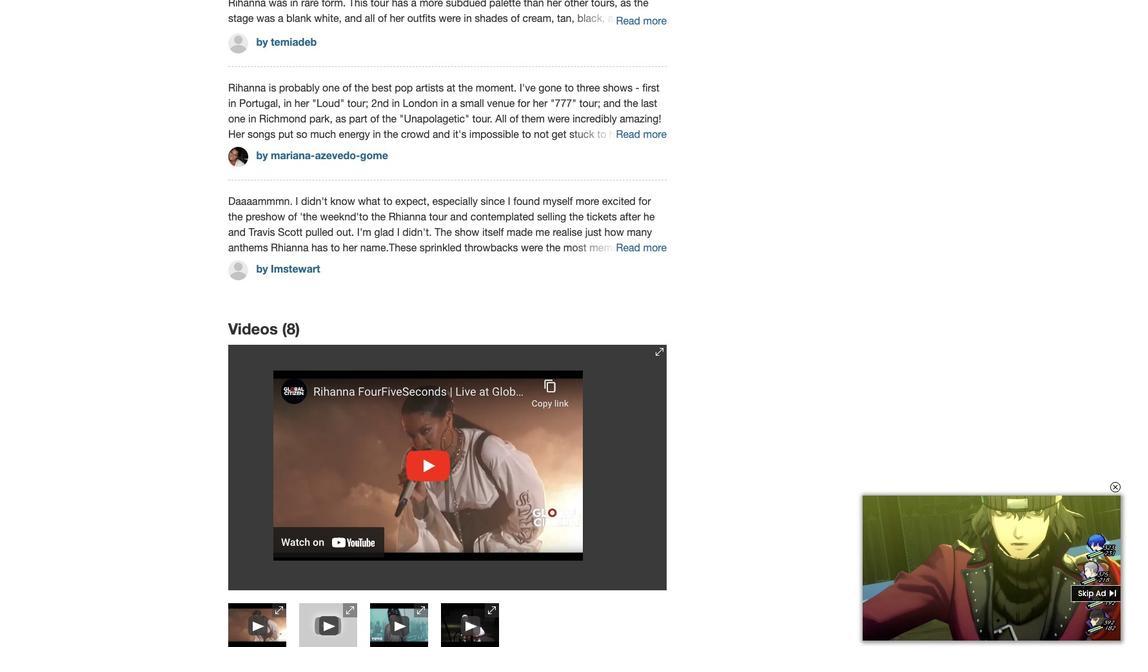 Task type: locate. For each thing, give the bounding box(es) containing it.
0 vertical spatial has
[[392, 0, 408, 8]]

rihanna down lighting
[[404, 273, 441, 284]]

skip ad
[[1078, 588, 1107, 599]]

0 vertical spatial tour
[[371, 0, 389, 8]]

show. down before
[[228, 303, 255, 315]]

0 horizontal spatial as
[[336, 113, 346, 124]]

expand image for rihanna live. image corresponding to 2nd expand icon from the right
[[395, 621, 406, 633]]

sure
[[400, 58, 420, 70]]

part
[[349, 113, 367, 124]]

by right temiadeb's profile image
[[256, 36, 268, 48]]

0 horizontal spatial has
[[311, 242, 328, 253]]

1 vertical spatial read more link
[[616, 128, 667, 140]]

party
[[393, 74, 417, 85]]

1 vertical spatial show.
[[228, 303, 255, 315]]

tan,
[[557, 12, 575, 24]]

1 horizontal spatial as
[[621, 0, 631, 8]]

0 vertical spatial for
[[518, 97, 530, 109]]

i've
[[520, 82, 536, 93]]

1 horizontal spatial over
[[628, 257, 648, 269]]

contemplated
[[471, 211, 534, 222]]

1 vertical spatial read
[[616, 128, 640, 140]]

other
[[403, 89, 429, 101]]

videos
[[228, 320, 278, 338]]

more up tickets
[[576, 195, 599, 207]]

0 vertical spatial by
[[256, 36, 268, 48]]

expand image for rihanna live. image associated with fourth expand icon from the left
[[466, 621, 477, 633]]

2 read more link from the top
[[616, 128, 667, 140]]

3 read more from the top
[[616, 242, 667, 253]]

the right at
[[458, 82, 473, 93]]

with up concert,
[[228, 58, 247, 70]]

1 vertical spatial all
[[250, 58, 260, 70]]

the down highlights
[[459, 105, 473, 116]]

read more down amazing!
[[616, 128, 667, 140]]

read more link for imstewart
[[616, 242, 667, 253]]

engaged
[[617, 43, 658, 55]]

of left it
[[343, 82, 352, 93]]

0 horizontal spatial rhianna
[[271, 242, 309, 253]]

i right the glad
[[397, 226, 400, 238]]

flying
[[533, 89, 557, 101], [261, 288, 285, 300]]

the down "dancers"
[[384, 128, 398, 140]]

3 expand image from the left
[[417, 607, 425, 615]]

artists
[[416, 82, 444, 93]]

the down realise
[[546, 242, 561, 253]]

all,
[[651, 257, 664, 269]]

tours,
[[591, 0, 618, 8]]

her down out.
[[343, 242, 358, 253]]

0 horizontal spatial flying
[[261, 288, 285, 300]]

0 horizontal spatial really
[[552, 288, 576, 300]]

1 really from the left
[[552, 288, 576, 300]]

of inside daaaammmn. i didn't know what to expect, especially since i found myself more excited for the preshow of 'the weeknd'to the rhianna tour and contemplated selling the tickets after he and travis scott pulled out. i'm glad i didn't. the show itself made me realise just how many anthems rhianna has to her name.these sprinkled throwbacks were the most memorable for me throughout the show. the set and lighting combined to give a fab production value over all, in particular the very beginning where rihanna emerged from behind and took a smaller stage before flying off on a clear platform across to the main stage. overall i really really enjoyed the show. wasn't quite one that made me jump and wave my arms around, but one that made me appreciate the talent rihanna clearly has.
[[288, 211, 297, 222]]

on down the pulsated
[[297, 105, 308, 116]]

1 vertical spatial read more
[[616, 128, 667, 140]]

stage up however,
[[228, 12, 254, 24]]

in inside daaaammmn. i didn't know what to expect, especially since i found myself more excited for the preshow of 'the weeknd'to the rhianna tour and contemplated selling the tickets after he and travis scott pulled out. i'm glad i didn't. the show itself made me realise just how many anthems rhianna has to her name.these sprinkled throwbacks were the most memorable for me throughout the show. the set and lighting combined to give a fab production value over all, in particular the very beginning where rihanna emerged from behind and took a smaller stage before flying off on a clear platform across to the main stage. overall i really really enjoyed the show. wasn't quite one that made me jump and wave my arms around, but one that made me appreciate the talent rihanna clearly has.
[[228, 273, 236, 284]]

a up outfits
[[411, 0, 417, 8]]

in up stage,
[[318, 89, 326, 101]]

2 vertical spatial read more
[[616, 242, 667, 253]]

2 read from the top
[[616, 128, 640, 140]]

1 horizontal spatial really
[[579, 288, 603, 300]]

2 vertical spatial by
[[256, 263, 268, 275]]

stage inside daaaammmn. i didn't know what to expect, especially since i found myself more excited for the preshow of 'the weeknd'to the rhianna tour and contemplated selling the tickets after he and travis scott pulled out. i'm glad i didn't. the show itself made me realise just how many anthems rhianna has to her name.these sprinkled throwbacks were the most memorable for me throughout the show. the set and lighting combined to give a fab production value over all, in particular the very beginning where rihanna emerged from behind and took a smaller stage before flying off on a clear platform across to the main stage. overall i really really enjoyed the show. wasn't quite one that made me jump and wave my arms around, but one that made me appreciate the talent rihanna clearly has.
[[634, 273, 659, 284]]

read more link down amazing!
[[616, 128, 667, 140]]

more up arena,
[[310, 43, 333, 55]]

to down out.
[[331, 242, 340, 253]]

to down incredibly
[[597, 128, 607, 140]]

crowd down "unapolagetic"
[[401, 128, 430, 140]]

colors.
[[369, 89, 400, 101]]

for up all,
[[644, 242, 657, 253]]

a right -
[[648, 89, 654, 101]]

arena,
[[320, 58, 348, 70]]

0 vertical spatial flying
[[533, 89, 557, 101]]

1 read from the top
[[616, 15, 640, 26]]

0 vertical spatial were
[[439, 12, 461, 24]]

3 read more link from the top
[[616, 242, 667, 253]]

1 vertical spatial for
[[639, 195, 651, 207]]

for
[[518, 97, 530, 109], [639, 195, 651, 207], [644, 242, 657, 253]]

1 rihanna live. image from the left
[[228, 604, 286, 647]]

than up the cream,
[[524, 0, 544, 8]]

special inside rihanna is probably one of the best pop artists at the moment. i've gone to three shows - first in portugal, in her "loud" tour; 2nd in london in a small venue for her "777" tour; and the last one in richmond park, as part of the "unapolagetic" tour.    all of them were incredibly amazing! her songs put so much energy in the crowd and it's impossible to not get stuck to her dance moves and stage special effects.
[[310, 144, 343, 155]]

0 horizontal spatial were
[[439, 12, 461, 24]]

1 horizontal spatial than
[[524, 0, 544, 8]]

different
[[329, 89, 366, 101]]

that up machine
[[254, 89, 272, 101]]

special
[[330, 27, 362, 39], [310, 144, 343, 155]]

lit
[[511, 74, 519, 85]]

time.
[[523, 58, 546, 70]]

and down there
[[289, 43, 307, 55]]

0 vertical spatial the
[[435, 226, 452, 238]]

1 vertical spatial has
[[424, 43, 441, 55]]

in down portugal,
[[248, 113, 256, 124]]

1 horizontal spatial crowd
[[476, 105, 505, 116]]

in right 2nd on the top
[[392, 97, 400, 109]]

rihanna live. image for fourth expand icon from the left
[[441, 604, 499, 647]]

2 vertical spatial read more link
[[616, 242, 667, 253]]

stage down all,
[[634, 273, 659, 284]]

2 vertical spatial has
[[311, 242, 328, 253]]

room
[[428, 27, 451, 39]]

1 vertical spatial energy
[[339, 128, 370, 140]]

by for by temiadeb
[[256, 36, 268, 48]]

the
[[435, 226, 452, 238], [346, 257, 363, 269]]

in up blank
[[290, 0, 298, 8]]

by down songs
[[256, 149, 268, 161]]

0 horizontal spatial crowd
[[401, 128, 430, 140]]

4 rihanna live. image from the left
[[441, 604, 499, 647]]

1 vertical spatial rhianna
[[271, 242, 309, 253]]

3 read from the top
[[616, 242, 640, 253]]

over left all,
[[628, 257, 648, 269]]

rihanna live. image for second expand icon
[[299, 604, 357, 647]]

1 vertical spatial by
[[256, 149, 268, 161]]

white,
[[314, 12, 342, 24]]

on inside rihanna was in rare form. this tour has a more subdued palette than her other tours, as the stage was a blank white, and all of her outfits were in shades of cream, tan, black, and brown. however, there was a special energy in the room that night. rihanna seemed happy, comfortable, and more in control than she has ever been. she joked with the crowd, engaged with all sides of the arena, and made sure everyone had a good time. halfway during the concert, she announced that it was party time, and the stage lit up with these cool colored pods that pulsated in different colors. other highlights include her flying over the audience, a foam machine on stage, and her dancers exciting the crowd in sparkly outfits.
[[297, 105, 308, 116]]

a right had
[[488, 58, 493, 70]]

1 vertical spatial flying
[[261, 288, 285, 300]]

read for imstewart
[[616, 242, 640, 253]]

special inside rihanna was in rare form. this tour has a more subdued palette than her other tours, as the stage was a blank white, and all of her outfits were in shades of cream, tan, black, and brown. however, there was a special energy in the room that night. rihanna seemed happy, comfortable, and more in control than she has ever been. she joked with the crowd, engaged with all sides of the arena, and made sure everyone had a good time. halfway during the concert, she announced that it was party time, and the stage lit up with these cool colored pods that pulsated in different colors. other highlights include her flying over the audience, a foam machine on stage, and her dancers exciting the crowd in sparkly outfits.
[[330, 27, 362, 39]]

imstewart's profile image image
[[228, 260, 248, 280]]

by for by mariana-azevedo-gome
[[256, 149, 268, 161]]

the up realise
[[569, 211, 584, 222]]

0 vertical spatial read more link
[[616, 15, 667, 26]]

2 vertical spatial were
[[521, 242, 543, 253]]

2 rihanna live. image from the left
[[299, 604, 357, 647]]

read
[[616, 15, 640, 26], [616, 128, 640, 140], [616, 242, 640, 253]]

0 horizontal spatial tour;
[[347, 97, 369, 109]]

1 horizontal spatial rhianna
[[389, 211, 426, 222]]

the up brown.
[[634, 0, 649, 8]]

0 vertical spatial rhianna
[[389, 211, 426, 222]]

excited
[[602, 195, 636, 207]]

across
[[392, 288, 423, 300]]

2 by from the top
[[256, 149, 268, 161]]

were up room
[[439, 12, 461, 24]]

energy inside rihanna was in rare form. this tour has a more subdued palette than her other tours, as the stage was a blank white, and all of her outfits were in shades of cream, tan, black, and brown. however, there was a special energy in the room that night. rihanna seemed happy, comfortable, and more in control than she has ever been. she joked with the crowd, engaged with all sides of the arena, and made sure everyone had a good time. halfway during the concert, she announced that it was party time, and the stage lit up with these cool colored pods that pulsated in different colors. other highlights include her flying over the audience, a foam machine on stage, and her dancers exciting the crowd in sparkly outfits.
[[365, 27, 396, 39]]

three
[[577, 82, 600, 93]]

a
[[411, 0, 417, 8], [278, 12, 284, 24], [322, 27, 327, 39], [488, 58, 493, 70], [648, 89, 654, 101], [452, 97, 457, 109], [522, 257, 528, 269], [590, 273, 595, 284], [317, 288, 323, 300]]

0 horizontal spatial than
[[382, 43, 402, 55]]

name.these
[[360, 242, 417, 253]]

imstewart
[[271, 263, 320, 275]]

0 vertical spatial all
[[365, 12, 375, 24]]

energy inside rihanna is probably one of the best pop artists at the moment. i've gone to three shows - first in portugal, in her "loud" tour; 2nd in london in a small venue for her "777" tour; and the last one in richmond park, as part of the "unapolagetic" tour.    all of them were incredibly amazing! her songs put so much energy in the crowd and it's impossible to not get stuck to her dance moves and stage special effects.
[[339, 128, 370, 140]]

read more for imstewart
[[616, 242, 667, 253]]

platform
[[351, 288, 389, 300]]

as inside rihanna is probably one of the best pop artists at the moment. i've gone to three shows - first in portugal, in her "loud" tour; 2nd in london in a small venue for her "777" tour; and the last one in richmond park, as part of the "unapolagetic" tour.    all of them were incredibly amazing! her songs put so much energy in the crowd and it's impossible to not get stuck to her dance moves and stage special effects.
[[336, 113, 346, 124]]

for up he
[[639, 195, 651, 207]]

pulled
[[306, 226, 334, 238]]

read more down many
[[616, 242, 667, 253]]

0 vertical spatial read
[[616, 15, 640, 26]]

at
[[447, 82, 456, 93]]

outfits.
[[555, 105, 586, 116]]

0 horizontal spatial the
[[346, 257, 363, 269]]

crowd inside rihanna was in rare form. this tour has a more subdued palette than her other tours, as the stage was a blank white, and all of her outfits were in shades of cream, tan, black, and brown. however, there was a special energy in the room that night. rihanna seemed happy, comfortable, and more in control than she has ever been. she joked with the crowd, engaged with all sides of the arena, and made sure everyone had a good time. halfway during the concert, she announced that it was party time, and the stage lit up with these cool colored pods that pulsated in different colors. other highlights include her flying over the audience, a foam machine on stage, and her dancers exciting the crowd in sparkly outfits.
[[476, 105, 505, 116]]

over up outfits.
[[560, 89, 580, 101]]

read more link up engaged
[[616, 15, 667, 26]]

read more for temiadeb
[[616, 15, 667, 26]]

has
[[392, 0, 408, 8], [424, 43, 441, 55], [311, 242, 328, 253]]

a down at
[[452, 97, 457, 109]]

than up sure
[[382, 43, 402, 55]]

everyone
[[423, 58, 465, 70]]

3 by from the top
[[256, 263, 268, 275]]

dance
[[627, 128, 655, 140]]

as right tours,
[[621, 0, 631, 8]]

3 rihanna live. image from the left
[[370, 604, 428, 647]]

of down palette
[[511, 12, 520, 24]]

1 horizontal spatial she
[[405, 43, 421, 55]]

up
[[522, 74, 534, 85]]

and down different
[[342, 105, 360, 116]]

daaaammmn. i didn't know what to expect, especially since i found myself more excited for the preshow of 'the weeknd'to the rhianna tour and contemplated selling the tickets after he and travis scott pulled out. i'm glad i didn't. the show itself made me realise just how many anthems rhianna has to her name.these sprinkled throwbacks were the most memorable for me throughout the show. the set and lighting combined to give a fab production value over all, in particular the very beginning where rihanna emerged from behind and took a smaller stage before flying off on a clear platform across to the main stage. overall i really really enjoyed the show. wasn't quite one that made me jump and wave my arms around, but one that made me appreciate the talent rihanna clearly has.
[[228, 195, 664, 331]]

ever
[[444, 43, 463, 55]]

2 vertical spatial for
[[644, 242, 657, 253]]

overall
[[511, 288, 544, 300]]

2 read more from the top
[[616, 128, 667, 140]]

throughout
[[246, 257, 296, 269]]

a right the took
[[590, 273, 595, 284]]

0 vertical spatial special
[[330, 27, 362, 39]]

crowd inside rihanna is probably one of the best pop artists at the moment. i've gone to three shows - first in portugal, in her "loud" tour; 2nd in london in a small venue for her "777" tour; and the last one in richmond park, as part of the "unapolagetic" tour.    all of them were incredibly amazing! her songs put so much energy in the crowd and it's impossible to not get stuck to her dance moves and stage special effects.
[[401, 128, 430, 140]]

1 vertical spatial as
[[336, 113, 346, 124]]

she up sure
[[405, 43, 421, 55]]

smaller
[[598, 273, 631, 284]]

energy down part
[[339, 128, 370, 140]]

read more
[[616, 15, 667, 26], [616, 128, 667, 140], [616, 242, 667, 253]]

time,
[[420, 74, 442, 85]]

that down enjoyed
[[597, 303, 615, 315]]

for inside rihanna is probably one of the best pop artists at the moment. i've gone to three shows - first in portugal, in her "loud" tour; 2nd in london in a small venue for her "777" tour; and the last one in richmond park, as part of the "unapolagetic" tour.    all of them were incredibly amazing! her songs put so much energy in the crowd and it's impossible to not get stuck to her dance moves and stage special effects.
[[518, 97, 530, 109]]

0 vertical spatial show.
[[316, 257, 343, 269]]

0 vertical spatial as
[[621, 0, 631, 8]]

2 vertical spatial with
[[537, 74, 556, 85]]

crowd
[[476, 105, 505, 116], [401, 128, 430, 140]]

1 horizontal spatial were
[[521, 242, 543, 253]]

stage inside rihanna is probably one of the best pop artists at the moment. i've gone to three shows - first in portugal, in her "loud" tour; 2nd in london in a small venue for her "777" tour; and the last one in richmond park, as part of the "unapolagetic" tour.    all of them were incredibly amazing! her songs put so much energy in the crowd and it's impossible to not get stuck to her dance moves and stage special effects.
[[282, 144, 307, 155]]

one
[[323, 82, 340, 93], [228, 113, 246, 124], [319, 303, 336, 315], [577, 303, 594, 315]]

that down clear
[[339, 303, 356, 315]]

songs
[[248, 128, 276, 140]]

read more link down many
[[616, 242, 667, 253]]

expand image
[[275, 607, 283, 615], [346, 607, 354, 615], [417, 607, 425, 615], [488, 607, 496, 615]]

0 vertical spatial on
[[297, 105, 308, 116]]

me down all,
[[647, 303, 661, 315]]

her inside daaaammmn. i didn't know what to expect, especially since i found myself more excited for the preshow of 'the weeknd'to the rhianna tour and contemplated selling the tickets after he and travis scott pulled out. i'm glad i didn't. the show itself made me realise just how many anthems rhianna has to her name.these sprinkled throwbacks were the most memorable for me throughout the show. the set and lighting combined to give a fab production value over all, in particular the very beginning where rihanna emerged from behind and took a smaller stage before flying off on a clear platform across to the main stage. overall i really really enjoyed the show. wasn't quite one that made me jump and wave my arms around, but one that made me appreciate the talent rihanna clearly has.
[[343, 242, 358, 253]]

0 vertical spatial read more
[[616, 15, 667, 26]]

more inside daaaammmn. i didn't know what to expect, especially since i found myself more excited for the preshow of 'the weeknd'to the rhianna tour and contemplated selling the tickets after he and travis scott pulled out. i'm glad i didn't. the show itself made me realise just how many anthems rhianna has to her name.these sprinkled throwbacks were the most memorable for me throughout the show. the set and lighting combined to give a fab production value over all, in particular the very beginning where rihanna emerged from behind and took a smaller stage before flying off on a clear platform across to the main stage. overall i really really enjoyed the show. wasn't quite one that made me jump and wave my arms around, but one that made me appreciate the talent rihanna clearly has.
[[576, 195, 599, 207]]

1 horizontal spatial flying
[[533, 89, 557, 101]]

to up jump on the left of the page
[[426, 288, 435, 300]]

0 horizontal spatial tour
[[371, 0, 389, 8]]

1 vertical spatial special
[[310, 144, 343, 155]]

by mariana-azevedo-gome
[[256, 149, 388, 161]]

1 horizontal spatial has
[[392, 0, 408, 8]]

tour
[[371, 0, 389, 8], [429, 211, 448, 222]]

but
[[559, 303, 574, 315]]

all
[[496, 113, 507, 124]]

1 vertical spatial than
[[382, 43, 402, 55]]

0 horizontal spatial she
[[269, 74, 285, 85]]

1 read more link from the top
[[616, 15, 667, 26]]

1 vertical spatial tour
[[429, 211, 448, 222]]

moment.
[[476, 82, 517, 93]]

1 read more from the top
[[616, 15, 667, 26]]

all down comfortable,
[[250, 58, 260, 70]]

1 horizontal spatial tour;
[[579, 97, 601, 109]]

0 horizontal spatial over
[[560, 89, 580, 101]]

1 vertical spatial were
[[548, 113, 570, 124]]

rihanna live. image
[[228, 604, 286, 647], [299, 604, 357, 647], [370, 604, 428, 647], [441, 604, 499, 647]]

2 vertical spatial read
[[616, 242, 640, 253]]

has inside daaaammmn. i didn't know what to expect, especially since i found myself more excited for the preshow of 'the weeknd'to the rhianna tour and contemplated selling the tickets after he and travis scott pulled out. i'm glad i didn't. the show itself made me realise just how many anthems rhianna has to her name.these sprinkled throwbacks were the most memorable for me throughout the show. the set and lighting combined to give a fab production value over all, in particular the very beginning where rihanna emerged from behind and took a smaller stage before flying off on a clear platform across to the main stage. overall i really really enjoyed the show. wasn't quite one that made me jump and wave my arms around, but one that made me appreciate the talent rihanna clearly has.
[[311, 242, 328, 253]]

1 vertical spatial crowd
[[401, 128, 430, 140]]

to
[[565, 82, 574, 93], [522, 128, 531, 140], [597, 128, 607, 140], [383, 195, 393, 207], [331, 242, 340, 253], [488, 257, 498, 269], [426, 288, 435, 300]]

in down concert,
[[228, 97, 236, 109]]

0 vertical spatial crowd
[[476, 105, 505, 116]]

after
[[620, 211, 641, 222]]

2 really from the left
[[579, 288, 603, 300]]

expand image
[[656, 348, 664, 356], [253, 621, 264, 633], [324, 621, 335, 633], [395, 621, 406, 633], [466, 621, 477, 633]]

really up but
[[552, 288, 576, 300]]

0 vertical spatial over
[[560, 89, 580, 101]]

0 vertical spatial energy
[[365, 27, 396, 39]]

1 horizontal spatial tour
[[429, 211, 448, 222]]

exciting
[[420, 105, 456, 116]]

and down tours,
[[608, 12, 625, 24]]

were inside rihanna was in rare form. this tour has a more subdued palette than her other tours, as the stage was a blank white, and all of her outfits were in shades of cream, tan, black, and brown. however, there was a special energy in the room that night. rihanna seemed happy, comfortable, and more in control than she has ever been. she joked with the crowd, engaged with all sides of the arena, and made sure everyone had a good time. halfway during the concert, she announced that it was party time, and the stage lit up with these cool colored pods that pulsated in different colors. other highlights include her flying over the audience, a foam machine on stage, and her dancers exciting the crowd in sparkly outfits.
[[439, 12, 461, 24]]

announced
[[288, 74, 340, 85]]

she down the sides
[[269, 74, 285, 85]]

show.
[[316, 257, 343, 269], [228, 303, 255, 315]]

rihanna up however,
[[228, 0, 266, 8]]

around,
[[521, 303, 556, 315]]

in up before
[[228, 273, 236, 284]]

the
[[634, 0, 649, 8], [410, 27, 425, 39], [566, 43, 580, 55], [302, 58, 317, 70], [621, 58, 635, 70], [466, 74, 480, 85], [354, 82, 369, 93], [458, 82, 473, 93], [583, 89, 598, 101], [624, 97, 638, 109], [459, 105, 473, 116], [382, 113, 397, 124], [384, 128, 398, 140], [228, 211, 243, 222], [371, 211, 386, 222], [569, 211, 584, 222], [546, 242, 561, 253], [299, 257, 313, 269], [285, 273, 300, 284], [438, 288, 452, 300], [645, 288, 660, 300], [280, 319, 294, 331]]

0 horizontal spatial all
[[250, 58, 260, 70]]

me
[[536, 226, 550, 238], [228, 257, 243, 269], [388, 303, 402, 315], [647, 303, 661, 315]]

many
[[627, 226, 652, 238]]

of right all in the left top of the page
[[510, 113, 519, 124]]

comfortable,
[[228, 43, 287, 55]]

tickets
[[587, 211, 617, 222]]

on
[[297, 105, 308, 116], [303, 288, 314, 300]]

0 horizontal spatial show.
[[228, 303, 255, 315]]

stage down the so at top
[[282, 144, 307, 155]]

were inside rihanna is probably one of the best pop artists at the moment. i've gone to three shows - first in portugal, in her "loud" tour; 2nd in london in a small venue for her "777" tour; and the last one in richmond park, as part of the "unapolagetic" tour.    all of them were incredibly amazing! her songs put so much energy in the crowd and it's impossible to not get stuck to her dance moves and stage special effects.
[[548, 113, 570, 124]]

control
[[347, 43, 379, 55]]

2 horizontal spatial were
[[548, 113, 570, 124]]

1 vertical spatial over
[[628, 257, 648, 269]]

rhianna
[[389, 211, 426, 222], [271, 242, 309, 253]]

tour inside rihanna was in rare form. this tour has a more subdued palette than her other tours, as the stage was a blank white, and all of her outfits were in shades of cream, tan, black, and brown. however, there was a special energy in the room that night. rihanna seemed happy, comfortable, and more in control than she has ever been. she joked with the crowd, engaged with all sides of the arena, and made sure everyone had a good time. halfway during the concert, she announced that it was party time, and the stage lit up with these cool colored pods that pulsated in different colors. other highlights include her flying over the audience, a foam machine on stage, and her dancers exciting the crowd in sparkly outfits.
[[371, 0, 389, 8]]

mariana-
[[271, 149, 315, 161]]

special down much
[[310, 144, 343, 155]]

seemed
[[544, 27, 581, 39]]

0 vertical spatial she
[[405, 43, 421, 55]]

tour down especially
[[429, 211, 448, 222]]

temiadeb's profile image image
[[228, 33, 248, 53]]

crowd down include
[[476, 105, 505, 116]]

palette
[[489, 0, 521, 8]]

clearly
[[366, 319, 396, 331]]

was right it
[[372, 74, 390, 85]]

read down amazing!
[[616, 128, 640, 140]]

gone
[[539, 82, 562, 93]]

1 vertical spatial the
[[346, 257, 363, 269]]

her down up
[[515, 89, 530, 101]]

tour; up part
[[347, 97, 369, 109]]

1 vertical spatial on
[[303, 288, 314, 300]]

took
[[566, 273, 587, 284]]

one down clear
[[319, 303, 336, 315]]

and down especially
[[450, 211, 468, 222]]

were up get
[[548, 113, 570, 124]]

of right the sides
[[290, 58, 299, 70]]

dancers
[[380, 105, 417, 116]]

1 by from the top
[[256, 36, 268, 48]]

made inside rihanna was in rare form. this tour has a more subdued palette than her other tours, as the stage was a blank white, and all of her outfits were in shades of cream, tan, black, and brown. however, there was a special energy in the room that night. rihanna seemed happy, comfortable, and more in control than she has ever been. she joked with the crowd, engaged with all sides of the arena, and made sure everyone had a good time. halfway during the concert, she announced that it was party time, and the stage lit up with these cool colored pods that pulsated in different colors. other highlights include her flying over the audience, a foam machine on stage, and her dancers exciting the crowd in sparkly outfits.
[[371, 58, 397, 70]]

has down room
[[424, 43, 441, 55]]

1 vertical spatial she
[[269, 74, 285, 85]]



Task type: describe. For each thing, give the bounding box(es) containing it.
a left fab
[[522, 257, 528, 269]]

didn't
[[301, 195, 328, 207]]

to right what
[[383, 195, 393, 207]]

where
[[373, 273, 401, 284]]

videos (8)
[[228, 320, 300, 338]]

stage,
[[311, 105, 339, 116]]

temiadeb
[[271, 36, 317, 48]]

particular
[[239, 273, 282, 284]]

rihanna up joked
[[504, 27, 541, 39]]

combined
[[440, 257, 486, 269]]

just
[[585, 226, 602, 238]]

a left clear
[[317, 288, 323, 300]]

in up sure
[[399, 27, 407, 39]]

made down contemplated
[[507, 226, 533, 238]]

i'm
[[357, 226, 371, 238]]

by imstewart
[[256, 263, 320, 275]]

to up "777"
[[565, 82, 574, 93]]

glad
[[374, 226, 394, 238]]

a down 'white,'
[[322, 27, 327, 39]]

tour.
[[472, 113, 493, 124]]

0 vertical spatial with
[[544, 43, 563, 55]]

2 tour; from the left
[[579, 97, 601, 109]]

the down 2nd on the top
[[382, 113, 397, 124]]

rihanna live. image for 2nd expand icon from the right
[[370, 604, 428, 647]]

and up "anthems"
[[228, 226, 246, 238]]

that left it
[[343, 74, 361, 85]]

her left dance on the right
[[609, 128, 624, 140]]

in up richmond
[[284, 97, 292, 109]]

the up the halfway
[[566, 43, 580, 55]]

since
[[481, 195, 505, 207]]

2 horizontal spatial has
[[424, 43, 441, 55]]

emerged
[[444, 273, 485, 284]]

and right jump on the left of the page
[[431, 303, 449, 315]]

pods
[[228, 89, 252, 101]]

azevedo-
[[315, 149, 360, 161]]

last
[[641, 97, 657, 109]]

anthems
[[228, 242, 268, 253]]

good
[[496, 58, 520, 70]]

a up there
[[278, 12, 284, 24]]

the up off
[[285, 273, 300, 284]]

and left the took
[[546, 273, 563, 284]]

to down throwbacks on the top left of page
[[488, 257, 498, 269]]

in down at
[[441, 97, 449, 109]]

and up highlights
[[445, 74, 463, 85]]

much
[[310, 128, 336, 140]]

most
[[564, 242, 587, 253]]

she
[[495, 43, 513, 55]]

during
[[588, 58, 618, 70]]

tour inside daaaammmn. i didn't know what to expect, especially since i found myself more excited for the preshow of 'the weeknd'to the rhianna tour and contemplated selling the tickets after he and travis scott pulled out. i'm glad i didn't. the show itself made me realise just how many anthems rhianna has to her name.these sprinkled throwbacks were the most memorable for me throughout the show. the set and lighting combined to give a fab production value over all, in particular the very beginning where rihanna emerged from behind and took a smaller stage before flying off on a clear platform across to the main stage. overall i really really enjoyed the show. wasn't quite one that made me jump and wave my arms around, but one that made me appreciate the talent rihanna clearly has.
[[429, 211, 448, 222]]

talent
[[297, 319, 323, 331]]

me down across
[[388, 303, 402, 315]]

so
[[296, 128, 307, 140]]

crowd,
[[583, 43, 615, 55]]

amazing!
[[620, 113, 661, 124]]

stage up include
[[483, 74, 508, 85]]

me down the "selling"
[[536, 226, 550, 238]]

venue
[[487, 97, 515, 109]]

made down the platform
[[359, 303, 385, 315]]

what
[[358, 195, 380, 207]]

1 horizontal spatial all
[[365, 12, 375, 24]]

concert,
[[228, 74, 266, 85]]

mariana-azevedo-gome's profile image image
[[228, 147, 248, 167]]

read more link for mariana-azevedo-gome
[[616, 128, 667, 140]]

over inside rihanna was in rare form. this tour has a more subdued palette than her other tours, as the stage was a blank white, and all of her outfits were in shades of cream, tan, black, and brown. however, there was a special energy in the room that night. rihanna seemed happy, comfortable, and more in control than she has ever been. she joked with the crowd, engaged with all sides of the arena, and made sure everyone had a good time. halfway during the concert, she announced that it was party time, and the stage lit up with these cool colored pods that pulsated in different colors. other highlights include her flying over the audience, a foam machine on stage, and her dancers exciting the crowd in sparkly outfits.
[[560, 89, 580, 101]]

in down subdued
[[464, 12, 472, 24]]

was up blank
[[269, 0, 287, 8]]

best
[[372, 82, 392, 93]]

read more for mariana-azevedo-gome
[[616, 128, 667, 140]]

black,
[[577, 12, 605, 24]]

is
[[269, 82, 276, 93]]

daaaammmn.
[[228, 195, 293, 207]]

(8)
[[282, 320, 300, 338]]

rihanna inside rihanna is probably one of the best pop artists at the moment. i've gone to three shows - first in portugal, in her "loud" tour; 2nd in london in a small venue for her "777" tour; and the last one in richmond park, as part of the "unapolagetic" tour.    all of them were incredibly amazing! her songs put so much energy in the crowd and it's impossible to not get stuck to her dance moves and stage special effects.
[[228, 82, 266, 93]]

and down "this"
[[345, 12, 362, 24]]

more up outfits
[[420, 0, 443, 8]]

read for mariana-azevedo-gome
[[616, 128, 640, 140]]

i up around,
[[546, 288, 549, 300]]

her up tan,
[[547, 0, 562, 8]]

of down 2nd on the top
[[370, 113, 379, 124]]

behind
[[512, 273, 543, 284]]

and down songs
[[262, 144, 279, 155]]

pulsated
[[275, 89, 315, 101]]

that up "ever"
[[454, 27, 472, 39]]

stage.
[[480, 288, 509, 300]]

memorable
[[590, 242, 642, 253]]

wasn't
[[258, 303, 290, 315]]

the up colored
[[621, 58, 635, 70]]

the up very
[[299, 257, 313, 269]]

shows
[[603, 82, 633, 93]]

it
[[363, 74, 369, 85]]

0 vertical spatial than
[[524, 0, 544, 8]]

quite
[[293, 303, 316, 315]]

to left not
[[522, 128, 531, 140]]

probably
[[279, 82, 320, 93]]

get
[[552, 128, 567, 140]]

skip
[[1078, 588, 1094, 599]]

has.
[[399, 319, 418, 331]]

over inside daaaammmn. i didn't know what to expect, especially since i found myself more excited for the preshow of 'the weeknd'to the rhianna tour and contemplated selling the tickets after he and travis scott pulled out. i'm glad i didn't. the show itself made me realise just how many anthems rhianna has to her name.these sprinkled throwbacks were the most memorable for me throughout the show. the set and lighting combined to give a fab production value over all, in particular the very beginning where rihanna emerged from behind and took a smaller stage before flying off on a clear platform across to the main stage. overall i really really enjoyed the show. wasn't quite one that made me jump and wave my arms around, but one that made me appreciate the talent rihanna clearly has.
[[628, 257, 648, 269]]

flying inside rihanna was in rare form. this tour has a more subdued palette than her other tours, as the stage was a blank white, and all of her outfits were in shades of cream, tan, black, and brown. however, there was a special energy in the room that night. rihanna seemed happy, comfortable, and more in control than she has ever been. she joked with the crowd, engaged with all sides of the arena, and made sure everyone had a good time. halfway during the concert, she announced that it was party time, and the stage lit up with these cool colored pods that pulsated in different colors. other highlights include her flying over the audience, a foam machine on stage, and her dancers exciting the crowd in sparkly outfits.
[[533, 89, 557, 101]]

more up all,
[[643, 242, 667, 253]]

and down "unapolagetic"
[[433, 128, 450, 140]]

my
[[478, 303, 492, 315]]

'the
[[300, 211, 317, 222]]

2 expand image from the left
[[346, 607, 354, 615]]

1 horizontal spatial the
[[435, 226, 452, 238]]

sprinkled
[[420, 242, 462, 253]]

the down had
[[466, 74, 480, 85]]

highlights
[[432, 89, 476, 101]]

the right enjoyed
[[645, 288, 660, 300]]

and down control
[[351, 58, 368, 70]]

cream,
[[523, 12, 554, 24]]

rihanna live. image for fourth expand icon from the right
[[228, 604, 286, 647]]

the down -
[[624, 97, 638, 109]]

1 expand image from the left
[[275, 607, 283, 615]]

value
[[601, 257, 625, 269]]

and down name.these on the left top
[[383, 257, 400, 269]]

made down enjoyed
[[618, 303, 644, 315]]

in up 'effects.'
[[373, 128, 381, 140]]

her left outfits
[[390, 12, 405, 24]]

read for temiadeb
[[616, 15, 640, 26]]

1 horizontal spatial show.
[[316, 257, 343, 269]]

in up arena,
[[336, 43, 344, 55]]

put
[[278, 128, 293, 140]]

had
[[468, 58, 485, 70]]

blank
[[286, 12, 311, 24]]

colored
[[609, 74, 644, 85]]

these
[[559, 74, 584, 85]]

clear
[[326, 288, 348, 300]]

beginning
[[325, 273, 370, 284]]

the down wasn't
[[280, 319, 294, 331]]

2nd
[[371, 97, 389, 109]]

read more link for temiadeb
[[616, 15, 667, 26]]

pop
[[395, 82, 413, 93]]

was up however,
[[257, 12, 275, 24]]

-
[[636, 82, 640, 93]]

london
[[403, 97, 438, 109]]

richmond
[[259, 113, 307, 124]]

the up the glad
[[371, 211, 386, 222]]

enjoyed
[[606, 288, 642, 300]]

flying inside daaaammmn. i didn't know what to expect, especially since i found myself more excited for the preshow of 'the weeknd'to the rhianna tour and contemplated selling the tickets after he and travis scott pulled out. i'm glad i didn't. the show itself made me realise just how many anthems rhianna has to her name.these sprinkled throwbacks were the most memorable for me throughout the show. the set and lighting combined to give a fab production value over all, in particular the very beginning where rihanna emerged from behind and took a smaller stage before flying off on a clear platform across to the main stage. overall i really really enjoyed the show. wasn't quite one that made me jump and wave my arms around, but one that made me appreciate the talent rihanna clearly has.
[[261, 288, 285, 300]]

the down daaaammmn.
[[228, 211, 243, 222]]

by for by imstewart
[[256, 263, 268, 275]]

4 expand image from the left
[[488, 607, 496, 615]]

before
[[228, 288, 258, 300]]

from
[[488, 273, 509, 284]]

were inside daaaammmn. i didn't know what to expect, especially since i found myself more excited for the preshow of 'the weeknd'to the rhianna tour and contemplated selling the tickets after he and travis scott pulled out. i'm glad i didn't. the show itself made me realise just how many anthems rhianna has to her name.these sprinkled throwbacks were the most memorable for me throughout the show. the set and lighting combined to give a fab production value over all, in particular the very beginning where rihanna emerged from behind and took a smaller stage before flying off on a clear platform across to the main stage. overall i really really enjoyed the show. wasn't quite one that made me jump and wave my arms around, but one that made me appreciate the talent rihanna clearly has.
[[521, 242, 543, 253]]

one up her
[[228, 113, 246, 124]]

of up control
[[378, 12, 387, 24]]

preshow
[[246, 211, 285, 222]]

however,
[[228, 27, 271, 39]]

found
[[513, 195, 540, 207]]

her down colors.
[[363, 105, 377, 116]]

appreciate
[[228, 319, 277, 331]]

more down amazing!
[[643, 128, 667, 140]]

them
[[522, 113, 545, 124]]

more up engaged
[[643, 15, 667, 26]]

very
[[303, 273, 322, 284]]

the left the main
[[438, 288, 452, 300]]

her up them
[[533, 97, 548, 109]]

the left best
[[354, 82, 369, 93]]

small
[[460, 97, 484, 109]]

foam
[[228, 105, 252, 116]]

travis
[[249, 226, 275, 238]]

expand image for rihanna live. image associated with fourth expand icon from the right
[[253, 621, 264, 633]]

moves
[[228, 144, 259, 155]]

effects.
[[346, 144, 380, 155]]

1 tour; from the left
[[347, 97, 369, 109]]

and down shows
[[604, 97, 621, 109]]

joked
[[516, 43, 541, 55]]

one up "loud"
[[323, 82, 340, 93]]

expand image for rihanna live. image for second expand icon
[[324, 621, 335, 633]]

happy,
[[584, 27, 615, 39]]

was down blank
[[300, 27, 319, 39]]

stuck
[[569, 128, 594, 140]]

audience,
[[600, 89, 645, 101]]

i left didn't
[[296, 195, 298, 207]]

a inside rihanna is probably one of the best pop artists at the moment. i've gone to three shows - first in portugal, in her "loud" tour; 2nd in london in a small venue for her "777" tour; and the last one in richmond park, as part of the "unapolagetic" tour.    all of them were incredibly amazing! her songs put so much energy in the crowd and it's impossible to not get stuck to her dance moves and stage special effects.
[[452, 97, 457, 109]]

1 vertical spatial with
[[228, 58, 247, 70]]

give
[[501, 257, 519, 269]]

set
[[366, 257, 380, 269]]

as inside rihanna was in rare form. this tour has a more subdued palette than her other tours, as the stage was a blank white, and all of her outfits were in shades of cream, tan, black, and brown. however, there was a special energy in the room that night. rihanna seemed happy, comfortable, and more in control than she has ever been. she joked with the crowd, engaged with all sides of the arena, and made sure everyone had a good time. halfway during the concert, she announced that it was party time, and the stage lit up with these cool colored pods that pulsated in different colors. other highlights include her flying over the audience, a foam machine on stage, and her dancers exciting the crowd in sparkly outfits.
[[621, 0, 631, 8]]

machine
[[254, 105, 294, 116]]

on inside daaaammmn. i didn't know what to expect, especially since i found myself more excited for the preshow of 'the weeknd'to the rhianna tour and contemplated selling the tickets after he and travis scott pulled out. i'm glad i didn't. the show itself made me realise just how many anthems rhianna has to her name.these sprinkled throwbacks were the most memorable for me throughout the show. the set and lighting combined to give a fab production value over all, in particular the very beginning where rihanna emerged from behind and took a smaller stage before flying off on a clear platform across to the main stage. overall i really really enjoyed the show. wasn't quite one that made me jump and wave my arms around, but one that made me appreciate the talent rihanna clearly has.
[[303, 288, 314, 300]]

rihanna down clear
[[326, 319, 363, 331]]

the down outfits
[[410, 27, 425, 39]]

me down "anthems"
[[228, 257, 243, 269]]

her down the probably
[[295, 97, 309, 109]]



Task type: vqa. For each thing, say whether or not it's contained in the screenshot.
the leftmost Rhianna
yes



